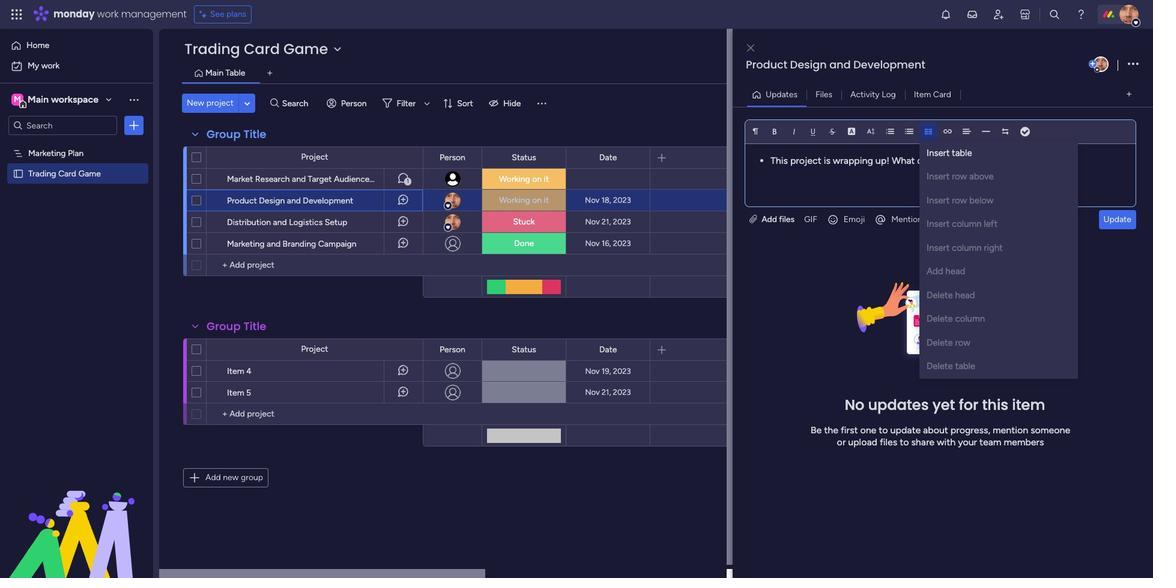 Task type: describe. For each thing, give the bounding box(es) containing it.
below
[[970, 195, 994, 206]]

game inside list box
[[78, 168, 101, 178]]

1 button
[[384, 168, 423, 190]]

5 nov from the top
[[585, 388, 600, 397]]

home option
[[7, 36, 146, 55]]

4 nov from the top
[[585, 367, 600, 376]]

main for main workspace
[[28, 94, 49, 105]]

main table tab list
[[182, 64, 1129, 84]]

about
[[923, 425, 948, 436]]

row for above
[[952, 171, 967, 182]]

see plans button
[[194, 5, 252, 23]]

new
[[223, 473, 239, 483]]

card for trading card game button
[[244, 39, 280, 59]]

with
[[937, 437, 956, 448]]

plans
[[226, 9, 246, 19]]

insert column right link
[[920, 236, 1078, 260]]

delete table link
[[920, 355, 1078, 379]]

main table
[[205, 68, 245, 78]]

done
[[514, 238, 534, 249]]

delete head link
[[920, 284, 1078, 308]]

work for my
[[41, 61, 60, 71]]

above
[[970, 171, 994, 182]]

main workspace
[[28, 94, 99, 105]]

design inside field
[[790, 57, 827, 72]]

right
[[984, 242, 1003, 253]]

v2 search image
[[270, 97, 279, 110]]

+ Add project text field
[[213, 407, 418, 422]]

one
[[860, 425, 877, 436]]

item for item 4
[[227, 366, 244, 377]]

see plans
[[210, 9, 246, 19]]

upload
[[848, 437, 878, 448]]

and up marketing and branding campaign
[[273, 217, 287, 228]]

nov 19, 2023
[[585, 367, 631, 376]]

&bull; bullets image
[[905, 127, 914, 135]]

delete column link
[[920, 308, 1078, 331]]

james peterson image
[[1120, 5, 1139, 24]]

no updates yet for this item
[[845, 395, 1045, 415]]

item 4
[[227, 366, 252, 377]]

5
[[246, 388, 251, 398]]

insert column left
[[927, 219, 998, 230]]

column for left
[[952, 219, 982, 230]]

link image
[[944, 127, 952, 135]]

activity log
[[851, 89, 896, 99]]

be the first one to update about progress, mention someone or upload files to share with your team members
[[811, 425, 1071, 448]]

1. numbers image
[[886, 127, 894, 135]]

+ Add project text field
[[213, 258, 418, 273]]

item
[[1012, 395, 1045, 415]]

and up distribution and logistics setup
[[287, 196, 301, 206]]

1 on from the top
[[532, 174, 542, 184]]

1 horizontal spatial options image
[[1128, 56, 1139, 72]]

1 person field from the top
[[437, 151, 469, 164]]

analysis
[[372, 174, 402, 184]]

status for status field related to 2nd person field
[[512, 345, 536, 355]]

1 vertical spatial options image
[[128, 120, 140, 132]]

status field for first person field from the top
[[509, 151, 539, 164]]

list box containing marketing plan
[[0, 140, 153, 346]]

row inside delete row link
[[955, 337, 971, 348]]

emoji button
[[822, 210, 870, 229]]

italic image
[[790, 127, 798, 135]]

0 vertical spatial game
[[284, 39, 328, 59]]

main table button
[[202, 67, 248, 80]]

card for "item card" button
[[933, 89, 952, 99]]

item card button
[[905, 85, 961, 104]]

project for first person field from the top
[[301, 152, 328, 162]]

lottie animation element
[[0, 457, 153, 579]]

Search in workspace field
[[25, 119, 100, 132]]

1 21, from the top
[[602, 217, 611, 226]]

project for 2nd person field
[[301, 344, 328, 354]]

product design and development inside field
[[746, 57, 926, 72]]

2 nov 21, 2023 from the top
[[585, 388, 631, 397]]

help image
[[1075, 8, 1087, 20]]

update button
[[1099, 210, 1137, 229]]

person for 2nd person field
[[440, 345, 466, 355]]

mention
[[892, 214, 923, 224]]

marketing for marketing plan
[[28, 148, 66, 158]]

delete for delete table
[[927, 361, 953, 372]]

item card
[[914, 89, 952, 99]]

0 horizontal spatial to
[[879, 425, 888, 436]]

marketing plan
[[28, 148, 84, 158]]

insert row below
[[927, 195, 994, 206]]

be
[[811, 425, 822, 436]]

1 2023 from the top
[[613, 196, 631, 205]]

date for date field associated with 2nd person field
[[599, 345, 617, 355]]

delete row link
[[920, 331, 1078, 355]]

add new group
[[205, 473, 263, 483]]

add view image
[[268, 69, 272, 78]]

item for item card
[[914, 89, 931, 99]]

add new group button
[[183, 469, 269, 488]]

delete head
[[927, 290, 975, 301]]

insert table
[[927, 148, 972, 158]]

first
[[841, 425, 858, 436]]

logistics
[[289, 217, 323, 228]]

work for monday
[[97, 7, 119, 21]]

3 nov from the top
[[585, 239, 600, 248]]

checklist image
[[1021, 128, 1030, 136]]

1 horizontal spatial trading card game
[[184, 39, 328, 59]]

delete column
[[927, 314, 985, 324]]

insert table link
[[920, 141, 1078, 165]]

insert for insert row below
[[927, 195, 950, 206]]

select product image
[[11, 8, 23, 20]]

stuck
[[513, 217, 535, 227]]

workspace image
[[11, 93, 23, 106]]

dapulse addbtn image
[[1089, 60, 1097, 68]]

new project button
[[182, 94, 239, 113]]

main for main table
[[205, 68, 223, 78]]

is
[[824, 155, 831, 166]]

1 vertical spatial product design and development
[[227, 196, 353, 206]]

18,
[[602, 196, 611, 205]]

date field for first person field from the top
[[596, 151, 620, 164]]

new project
[[187, 98, 234, 108]]

home
[[26, 40, 49, 50]]

workspace
[[51, 94, 99, 105]]

activity
[[851, 89, 880, 99]]

public board image
[[13, 168, 24, 179]]

1 horizontal spatial to
[[900, 437, 909, 448]]

and inside field
[[830, 57, 851, 72]]

my work link
[[7, 56, 146, 76]]

person button
[[322, 94, 374, 113]]

nov 18, 2023
[[585, 196, 631, 205]]

updates button
[[747, 85, 807, 104]]

sort
[[457, 98, 473, 108]]

add head link
[[920, 260, 1078, 284]]

delete for delete column
[[927, 314, 953, 324]]

product inside field
[[746, 57, 788, 72]]

trading card game button
[[182, 39, 347, 59]]

distribution
[[227, 217, 271, 228]]

group title for first person field from the top
[[207, 127, 266, 142]]

1 working on it from the top
[[499, 174, 549, 184]]

mention
[[993, 425, 1029, 436]]

and down distribution and logistics setup
[[267, 239, 281, 249]]

format image
[[752, 127, 760, 135]]

﻿this project is wrapping up! what did you think?
[[771, 155, 978, 166]]

files inside be the first one to update about progress, mention someone or upload files to share with your team members
[[880, 437, 898, 448]]

emoji
[[844, 214, 865, 224]]

1 working from the top
[[499, 174, 530, 184]]

monday work management
[[53, 7, 187, 21]]

card inside list box
[[58, 168, 76, 178]]

table image
[[925, 127, 933, 135]]

status for status field related to first person field from the top
[[512, 152, 536, 162]]

you
[[933, 155, 949, 166]]

insert row above link
[[920, 165, 1078, 189]]

1 nov from the top
[[585, 196, 600, 205]]

2 it from the top
[[544, 195, 549, 205]]

1 vertical spatial development
[[303, 196, 353, 206]]

update
[[891, 425, 921, 436]]

table
[[226, 68, 245, 78]]

delete row
[[927, 337, 971, 348]]

arrow down image
[[420, 96, 434, 111]]

trading card game inside list box
[[28, 168, 101, 178]]

close image
[[747, 44, 755, 53]]

2 2023 from the top
[[613, 217, 631, 226]]

2 21, from the top
[[602, 388, 611, 397]]

notifications image
[[940, 8, 952, 20]]

nov 16, 2023
[[585, 239, 631, 248]]

person for first person field from the top
[[440, 152, 466, 162]]

19,
[[602, 367, 611, 376]]

2 working from the top
[[499, 195, 530, 205]]

your
[[958, 437, 977, 448]]

project for ﻿this
[[790, 155, 822, 166]]

marketing and branding campaign
[[227, 239, 357, 249]]

table for insert table
[[952, 148, 972, 158]]

workspace selection element
[[11, 93, 100, 108]]

add for add new group
[[205, 473, 221, 483]]

monday marketplace image
[[1019, 8, 1031, 20]]

add head
[[927, 266, 966, 277]]

hide
[[503, 98, 521, 108]]

group title field for first person field from the top
[[204, 127, 269, 142]]

angle down image
[[244, 99, 250, 108]]

update
[[1104, 214, 1132, 224]]

progress,
[[951, 425, 991, 436]]

group
[[241, 473, 263, 483]]



Task type: vqa. For each thing, say whether or not it's contained in the screenshot.
topmost head
yes



Task type: locate. For each thing, give the bounding box(es) containing it.
0 vertical spatial group
[[207, 127, 241, 142]]

insert inside insert row below link
[[927, 195, 950, 206]]

hide button
[[484, 94, 528, 113]]

item left the 4
[[227, 366, 244, 377]]

team
[[980, 437, 1002, 448]]

row inside insert row below link
[[952, 195, 967, 206]]

0 horizontal spatial add
[[205, 473, 221, 483]]

main inside workspace selection element
[[28, 94, 49, 105]]

files
[[779, 214, 795, 224], [880, 437, 898, 448]]

1 status field from the top
[[509, 151, 539, 164]]

head for add head
[[946, 266, 966, 277]]

2 nov from the top
[[585, 217, 600, 226]]

add for add head
[[927, 266, 944, 277]]

1 vertical spatial group title
[[207, 319, 266, 334]]

lottie animation image
[[0, 457, 153, 579]]

main left table
[[205, 68, 223, 78]]

group title field up the item 4
[[204, 319, 269, 335]]

insert down insert row above
[[927, 195, 950, 206]]

title for first person field from the top
[[244, 127, 266, 142]]

1 title from the top
[[244, 127, 266, 142]]

0 vertical spatial date field
[[596, 151, 620, 164]]

strikethrough image
[[828, 127, 837, 135]]

1 horizontal spatial product
[[746, 57, 788, 72]]

work right my
[[41, 61, 60, 71]]

0 vertical spatial files
[[779, 214, 795, 224]]

search everything image
[[1049, 8, 1061, 20]]

1 horizontal spatial work
[[97, 7, 119, 21]]

5 2023 from the top
[[613, 388, 631, 397]]

add inside button
[[205, 473, 221, 483]]

3 2023 from the top
[[613, 239, 631, 248]]

person
[[341, 98, 367, 108], [440, 152, 466, 162], [440, 345, 466, 355]]

0 horizontal spatial card
[[58, 168, 76, 178]]

person inside popup button
[[341, 98, 367, 108]]

row
[[952, 171, 967, 182], [952, 195, 967, 206], [955, 337, 971, 348]]

0 vertical spatial work
[[97, 7, 119, 21]]

share
[[912, 437, 935, 448]]

1 vertical spatial add
[[927, 266, 944, 277]]

project right new
[[206, 98, 234, 108]]

plan
[[68, 148, 84, 158]]

2 group from the top
[[207, 319, 241, 334]]

research
[[255, 174, 290, 184]]

gif
[[804, 214, 817, 224]]

2 group title field from the top
[[204, 319, 269, 335]]

0 vertical spatial nov 21, 2023
[[585, 217, 631, 226]]

date for first person field from the top date field
[[599, 152, 617, 162]]

1 group title field from the top
[[204, 127, 269, 142]]

1 vertical spatial main
[[28, 94, 49, 105]]

0 vertical spatial working
[[499, 174, 530, 184]]

did
[[917, 155, 931, 166]]

2023 down nov 19, 2023
[[613, 388, 631, 397]]

1 horizontal spatial add
[[762, 214, 777, 224]]

update feed image
[[967, 8, 979, 20]]

1 vertical spatial person
[[440, 152, 466, 162]]

options image
[[1128, 56, 1139, 72], [128, 120, 140, 132]]

1 nov 21, 2023 from the top
[[585, 217, 631, 226]]

card up link 'icon'
[[933, 89, 952, 99]]

size image
[[867, 127, 875, 135]]

2 delete from the top
[[927, 314, 953, 324]]

1 vertical spatial nov 21, 2023
[[585, 388, 631, 397]]

game
[[284, 39, 328, 59], [78, 168, 101, 178]]

nov 21, 2023
[[585, 217, 631, 226], [585, 388, 631, 397]]

1 vertical spatial trading
[[28, 168, 56, 178]]

Status field
[[509, 151, 539, 164], [509, 343, 539, 357]]

date up nov 19, 2023
[[599, 345, 617, 355]]

insert inside insert table link
[[927, 148, 950, 158]]

0 vertical spatial head
[[946, 266, 966, 277]]

0 vertical spatial main
[[205, 68, 223, 78]]

market research and target audience analysis
[[227, 174, 402, 184]]

insert for insert column right
[[927, 242, 950, 253]]

target
[[308, 174, 332, 184]]

1 vertical spatial to
[[900, 437, 909, 448]]

1 horizontal spatial files
[[880, 437, 898, 448]]

group for first person field from the top
[[207, 127, 241, 142]]

insert up add head
[[927, 242, 950, 253]]

2 status from the top
[[512, 345, 536, 355]]

group title for 2nd person field
[[207, 319, 266, 334]]

2023
[[613, 196, 631, 205], [613, 217, 631, 226], [613, 239, 631, 248], [613, 367, 631, 376], [613, 388, 631, 397]]

my work
[[28, 61, 60, 71]]

0 horizontal spatial trading card game
[[28, 168, 101, 178]]

row inside the insert row above link
[[952, 171, 967, 182]]

0 vertical spatial trading card game
[[184, 39, 328, 59]]

Date field
[[596, 151, 620, 164], [596, 343, 620, 357]]

see
[[210, 9, 224, 19]]

delete down "delete row"
[[927, 361, 953, 372]]

insert down the you
[[927, 171, 950, 182]]

tab
[[260, 64, 280, 83]]

group title field down angle down image
[[204, 127, 269, 142]]

row down delete column
[[955, 337, 971, 348]]

someone
[[1031, 425, 1071, 436]]

what
[[892, 155, 915, 166]]

0 horizontal spatial product design and development
[[227, 196, 353, 206]]

nov left 16,
[[585, 239, 600, 248]]

yet
[[933, 395, 955, 415]]

game up search field
[[284, 39, 328, 59]]

2 vertical spatial row
[[955, 337, 971, 348]]

group
[[207, 127, 241, 142], [207, 319, 241, 334]]

insert column left link
[[920, 213, 1078, 236]]

1 group title from the top
[[207, 127, 266, 142]]

0 horizontal spatial product
[[227, 196, 257, 206]]

2 person field from the top
[[437, 343, 469, 357]]

trading card game up add view image
[[184, 39, 328, 59]]

rtl ltr image
[[1001, 127, 1010, 135]]

1 vertical spatial on
[[532, 195, 542, 205]]

sort button
[[438, 94, 481, 113]]

4
[[246, 366, 252, 377]]

1 vertical spatial date
[[599, 345, 617, 355]]

head up delete column
[[955, 290, 975, 301]]

1
[[407, 178, 409, 185]]

m
[[14, 94, 21, 105]]

delete up "delete row"
[[927, 314, 953, 324]]

1 insert from the top
[[927, 148, 950, 158]]

1 vertical spatial trading card game
[[28, 168, 101, 178]]

4 insert from the top
[[927, 219, 950, 230]]

1 vertical spatial person field
[[437, 343, 469, 357]]

updates
[[868, 395, 929, 415]]

0 vertical spatial column
[[952, 219, 982, 230]]

item
[[914, 89, 931, 99], [227, 366, 244, 377], [227, 388, 244, 398]]

0 vertical spatial product design and development
[[746, 57, 926, 72]]

1 vertical spatial design
[[259, 196, 285, 206]]

Person field
[[437, 151, 469, 164], [437, 343, 469, 357]]

nov down nov 19, 2023
[[585, 388, 600, 397]]

2023 right 19,
[[613, 367, 631, 376]]

card inside button
[[933, 89, 952, 99]]

2 title from the top
[[244, 319, 266, 334]]

marketing left 'plan'
[[28, 148, 66, 158]]

trading right public board image
[[28, 168, 56, 178]]

add up delete head
[[927, 266, 944, 277]]

nov 21, 2023 up nov 16, 2023
[[585, 217, 631, 226]]

1 vertical spatial working on it
[[499, 195, 549, 205]]

or
[[837, 437, 846, 448]]

0 horizontal spatial game
[[78, 168, 101, 178]]

design down research
[[259, 196, 285, 206]]

delete for delete row
[[927, 337, 953, 348]]

main right workspace image
[[28, 94, 49, 105]]

2 project from the top
[[301, 344, 328, 354]]

0 vertical spatial status
[[512, 152, 536, 162]]

design
[[790, 57, 827, 72], [259, 196, 285, 206]]

add view image
[[1127, 90, 1132, 99]]

0 vertical spatial trading
[[184, 39, 240, 59]]

1 vertical spatial title
[[244, 319, 266, 334]]

work inside my work option
[[41, 61, 60, 71]]

and up files
[[830, 57, 851, 72]]

0 vertical spatial table
[[952, 148, 972, 158]]

head up delete head
[[946, 266, 966, 277]]

1 vertical spatial marketing
[[227, 239, 265, 249]]

group down new project button
[[207, 127, 241, 142]]

delete down add head
[[927, 290, 953, 301]]

table down align icon
[[952, 148, 972, 158]]

1 vertical spatial date field
[[596, 343, 620, 357]]

group title down angle down image
[[207, 127, 266, 142]]

2 vertical spatial column
[[955, 314, 985, 324]]

0 vertical spatial options image
[[1128, 56, 1139, 72]]

1 vertical spatial game
[[78, 168, 101, 178]]

1 horizontal spatial card
[[244, 39, 280, 59]]

0 vertical spatial development
[[854, 57, 926, 72]]

1 vertical spatial group title field
[[204, 319, 269, 335]]

1 vertical spatial work
[[41, 61, 60, 71]]

table down "delete row"
[[955, 361, 976, 372]]

0 horizontal spatial design
[[259, 196, 285, 206]]

1 vertical spatial status field
[[509, 343, 539, 357]]

0 vertical spatial on
[[532, 174, 542, 184]]

nov left 19,
[[585, 367, 600, 376]]

trading
[[184, 39, 240, 59], [28, 168, 56, 178]]

2 vertical spatial item
[[227, 388, 244, 398]]

updates
[[766, 89, 798, 99]]

insert for insert column left
[[927, 219, 950, 230]]

delete up delete table
[[927, 337, 953, 348]]

0 horizontal spatial trading
[[28, 168, 56, 178]]

nov 21, 2023 down nov 19, 2023
[[585, 388, 631, 397]]

tab inside main table tab list
[[260, 64, 280, 83]]

development up "setup" at the top
[[303, 196, 353, 206]]

invite members image
[[993, 8, 1005, 20]]

align image
[[963, 127, 971, 135]]

column down the insert column left
[[952, 242, 982, 253]]

design up files
[[790, 57, 827, 72]]

option
[[0, 142, 153, 144]]

1 vertical spatial status
[[512, 345, 536, 355]]

nov left 18,
[[585, 196, 600, 205]]

1 project from the top
[[301, 152, 328, 162]]

menu image
[[536, 97, 548, 109]]

mention button
[[870, 210, 927, 229]]

date field up 'nov 18, 2023'
[[596, 151, 620, 164]]

title down angle down image
[[244, 127, 266, 142]]

Product Design and Development field
[[743, 57, 1087, 73]]

to right the one
[[879, 425, 888, 436]]

card
[[244, 39, 280, 59], [933, 89, 952, 99], [58, 168, 76, 178]]

Search field
[[279, 95, 315, 112]]

1 vertical spatial head
[[955, 290, 975, 301]]

development
[[854, 57, 926, 72], [303, 196, 353, 206]]

3 delete from the top
[[927, 337, 953, 348]]

row left below
[[952, 195, 967, 206]]

0 vertical spatial status field
[[509, 151, 539, 164]]

it
[[544, 174, 549, 184], [544, 195, 549, 205]]

0 vertical spatial group title
[[207, 127, 266, 142]]

trading inside list box
[[28, 168, 56, 178]]

column
[[952, 219, 982, 230], [952, 242, 982, 253], [955, 314, 985, 324]]

workspace options image
[[128, 94, 140, 106]]

head for delete head
[[955, 290, 975, 301]]

gif button
[[800, 210, 822, 229]]

insert down link 'icon'
[[927, 148, 950, 158]]

0 horizontal spatial options image
[[128, 120, 140, 132]]

title
[[244, 127, 266, 142], [244, 319, 266, 334]]

work
[[97, 7, 119, 21], [41, 61, 60, 71]]

21,
[[602, 217, 611, 226], [602, 388, 611, 397]]

list box
[[0, 140, 153, 346]]

1 horizontal spatial development
[[854, 57, 926, 72]]

files button
[[807, 85, 842, 104]]

table for delete table
[[955, 361, 976, 372]]

trading card game down the marketing plan
[[28, 168, 101, 178]]

2 on from the top
[[532, 195, 542, 205]]

1 vertical spatial project
[[301, 344, 328, 354]]

2 status field from the top
[[509, 343, 539, 357]]

0 vertical spatial marketing
[[28, 148, 66, 158]]

0 vertical spatial card
[[244, 39, 280, 59]]

trading card game
[[184, 39, 328, 59], [28, 168, 101, 178]]

group up the item 4
[[207, 319, 241, 334]]

0 vertical spatial add
[[762, 214, 777, 224]]

delete for delete head
[[927, 290, 953, 301]]

product design and development up distribution and logistics setup
[[227, 196, 353, 206]]

row for below
[[952, 195, 967, 206]]

item left the '5'
[[227, 388, 244, 398]]

group title field for 2nd person field
[[204, 319, 269, 335]]

development inside field
[[854, 57, 926, 72]]

text color image
[[848, 127, 856, 135]]

4 delete from the top
[[927, 361, 953, 372]]

insert row above
[[927, 171, 994, 182]]

0 vertical spatial it
[[544, 174, 549, 184]]

0 vertical spatial group title field
[[204, 127, 269, 142]]

item 5
[[227, 388, 251, 398]]

0 vertical spatial design
[[790, 57, 827, 72]]

on
[[532, 174, 542, 184], [532, 195, 542, 205]]

group for 2nd person field
[[207, 319, 241, 334]]

1 group from the top
[[207, 127, 241, 142]]

delete table
[[927, 361, 976, 372]]

0 horizontal spatial project
[[206, 98, 234, 108]]

2 vertical spatial add
[[205, 473, 221, 483]]

to down 'update' on the bottom
[[900, 437, 909, 448]]

0 vertical spatial title
[[244, 127, 266, 142]]

add right dapulse attachment image
[[762, 214, 777, 224]]

1 horizontal spatial trading
[[184, 39, 240, 59]]

my work option
[[7, 56, 146, 76]]

main inside button
[[205, 68, 223, 78]]

options image down workspace options icon
[[128, 120, 140, 132]]

my
[[28, 61, 39, 71]]

4 2023 from the top
[[613, 367, 631, 376]]

item inside "item card" button
[[914, 89, 931, 99]]

2 vertical spatial person
[[440, 345, 466, 355]]

1 horizontal spatial main
[[205, 68, 223, 78]]

21, up 16,
[[602, 217, 611, 226]]

1 it from the top
[[544, 174, 549, 184]]

group title up the item 4
[[207, 319, 266, 334]]

3 insert from the top
[[927, 195, 950, 206]]

0 vertical spatial product
[[746, 57, 788, 72]]

1 vertical spatial table
[[955, 361, 976, 372]]

no
[[845, 395, 865, 415]]

0 horizontal spatial development
[[303, 196, 353, 206]]

1 vertical spatial product
[[227, 196, 257, 206]]

0 vertical spatial working on it
[[499, 174, 549, 184]]

1 vertical spatial item
[[227, 366, 244, 377]]

product down "close" 'icon' at the top of page
[[746, 57, 788, 72]]

insert inside insert column left link
[[927, 219, 950, 230]]

0 horizontal spatial files
[[779, 214, 795, 224]]

distribution and logistics setup
[[227, 217, 347, 228]]

1 vertical spatial card
[[933, 89, 952, 99]]

project
[[301, 152, 328, 162], [301, 344, 328, 354]]

1 status from the top
[[512, 152, 536, 162]]

21, down 19,
[[602, 388, 611, 397]]

row down think?
[[952, 171, 967, 182]]

marketing for marketing and branding campaign
[[227, 239, 265, 249]]

up!
[[876, 155, 890, 166]]

files down 'update' on the bottom
[[880, 437, 898, 448]]

2 working on it from the top
[[499, 195, 549, 205]]

card up add view image
[[244, 39, 280, 59]]

and left the target
[[292, 174, 306, 184]]

project inside button
[[206, 98, 234, 108]]

project for new
[[206, 98, 234, 108]]

nov down 'nov 18, 2023'
[[585, 217, 600, 226]]

project left the is
[[790, 155, 822, 166]]

2023 right 16,
[[613, 239, 631, 248]]

work right monday
[[97, 7, 119, 21]]

0 vertical spatial project
[[206, 98, 234, 108]]

2 group title from the top
[[207, 319, 266, 334]]

title up the 4
[[244, 319, 266, 334]]

product down market
[[227, 196, 257, 206]]

column up insert column right
[[952, 219, 982, 230]]

setup
[[325, 217, 347, 228]]

5 insert from the top
[[927, 242, 950, 253]]

1 horizontal spatial product design and development
[[746, 57, 926, 72]]

0 horizontal spatial work
[[41, 61, 60, 71]]

wrapping
[[833, 155, 873, 166]]

card down 'plan'
[[58, 168, 76, 178]]

status field for 2nd person field
[[509, 343, 539, 357]]

1 vertical spatial 21,
[[602, 388, 611, 397]]

insert for insert table
[[927, 148, 950, 158]]

2 date field from the top
[[596, 343, 620, 357]]

options image up add view icon
[[1128, 56, 1139, 72]]

1 horizontal spatial project
[[790, 155, 822, 166]]

2 insert from the top
[[927, 171, 950, 182]]

1 date field from the top
[[596, 151, 620, 164]]

title for 2nd person field
[[244, 319, 266, 334]]

insert
[[927, 148, 950, 158], [927, 171, 950, 182], [927, 195, 950, 206], [927, 219, 950, 230], [927, 242, 950, 253]]

insert inside insert column right link
[[927, 242, 950, 253]]

1 delete from the top
[[927, 290, 953, 301]]

management
[[121, 7, 187, 21]]

product design and development
[[746, 57, 926, 72], [227, 196, 353, 206]]

0 vertical spatial 21,
[[602, 217, 611, 226]]

1 horizontal spatial marketing
[[227, 239, 265, 249]]

column down delete head
[[955, 314, 985, 324]]

0 vertical spatial row
[[952, 171, 967, 182]]

main
[[205, 68, 223, 78], [28, 94, 49, 105]]

dapulse attachment image
[[750, 214, 757, 224]]

insert right mention
[[927, 219, 950, 230]]

item down product design and development field
[[914, 89, 931, 99]]

marketing
[[28, 148, 66, 158], [227, 239, 265, 249]]

add left "new"
[[205, 473, 221, 483]]

date field for 2nd person field
[[596, 343, 620, 357]]

product design and development up files
[[746, 57, 926, 72]]

date up 'nov 18, 2023'
[[599, 152, 617, 162]]

insert for insert row above
[[927, 171, 950, 182]]

column for right
[[952, 242, 982, 253]]

line image
[[982, 127, 991, 135]]

2023 up nov 16, 2023
[[613, 217, 631, 226]]

0 vertical spatial person
[[341, 98, 367, 108]]

bold image
[[771, 127, 779, 135]]

0 vertical spatial project
[[301, 152, 328, 162]]

log
[[882, 89, 896, 99]]

16,
[[602, 239, 611, 248]]

this
[[982, 395, 1009, 415]]

development up log
[[854, 57, 926, 72]]

project
[[206, 98, 234, 108], [790, 155, 822, 166]]

item for item 5
[[227, 388, 244, 398]]

1 date from the top
[[599, 152, 617, 162]]

1 horizontal spatial game
[[284, 39, 328, 59]]

marketing down distribution
[[227, 239, 265, 249]]

date field up nov 19, 2023
[[596, 343, 620, 357]]

1 vertical spatial files
[[880, 437, 898, 448]]

2 date from the top
[[599, 345, 617, 355]]

0 vertical spatial item
[[914, 89, 931, 99]]

2023 right 18,
[[613, 196, 631, 205]]

underline image
[[809, 127, 818, 135]]

0 vertical spatial to
[[879, 425, 888, 436]]

1 vertical spatial column
[[952, 242, 982, 253]]

for
[[959, 395, 979, 415]]

1 vertical spatial row
[[952, 195, 967, 206]]

files left gif
[[779, 214, 795, 224]]

add for add files
[[762, 214, 777, 224]]

Group Title field
[[204, 127, 269, 142], [204, 319, 269, 335]]

game down 'plan'
[[78, 168, 101, 178]]

trading up main table
[[184, 39, 240, 59]]



